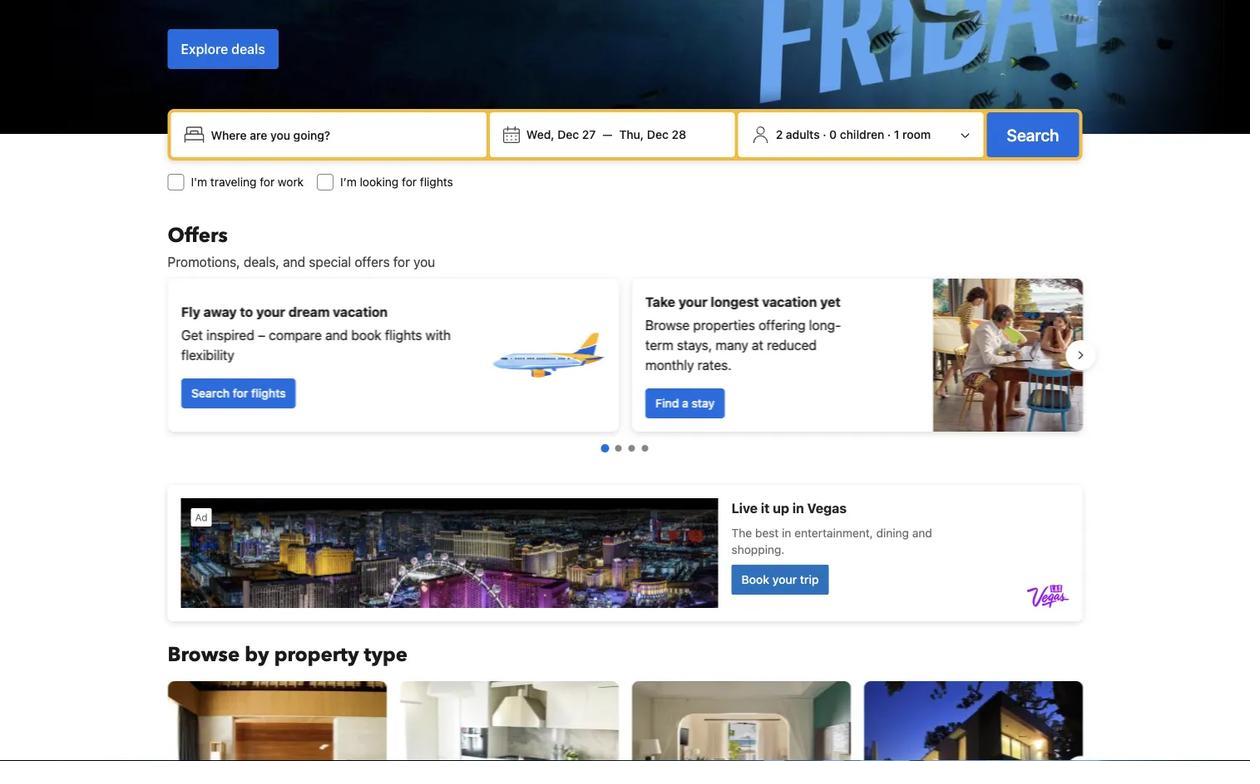 Task type: describe. For each thing, give the bounding box(es) containing it.
0 horizontal spatial browse
[[168, 641, 240, 668]]

27
[[582, 128, 596, 141]]

you
[[413, 254, 435, 270]]

offering
[[758, 317, 805, 333]]

0
[[829, 128, 837, 141]]

promotions,
[[168, 254, 240, 270]]

2 region from the top
[[154, 675, 1096, 761]]

get
[[181, 327, 203, 343]]

reduced
[[767, 337, 816, 353]]

children
[[840, 128, 884, 141]]

2
[[776, 128, 783, 141]]

for left work
[[260, 175, 275, 189]]

region containing take your longest vacation yet
[[154, 272, 1096, 438]]

2 · from the left
[[887, 128, 891, 141]]

2 dec from the left
[[647, 128, 669, 141]]

find a stay link
[[645, 388, 724, 418]]

compare
[[268, 327, 321, 343]]

wed, dec 27 — thu, dec 28
[[526, 128, 686, 141]]

offers
[[168, 222, 228, 249]]

advertisement region
[[168, 485, 1083, 621]]

flights inside search for flights link
[[251, 386, 285, 400]]

for right the looking
[[402, 175, 417, 189]]

looking
[[360, 175, 399, 189]]

special
[[309, 254, 351, 270]]

search for flights
[[191, 386, 285, 400]]

stay
[[691, 396, 714, 410]]

a
[[682, 396, 688, 410]]

with
[[425, 327, 450, 343]]

many
[[715, 337, 748, 353]]

type
[[364, 641, 408, 668]]

search button
[[987, 112, 1079, 157]]

find
[[655, 396, 679, 410]]

to
[[240, 304, 253, 320]]

Where are you going? field
[[204, 120, 480, 150]]

explore deals
[[181, 41, 265, 57]]

room
[[903, 128, 931, 141]]

offers promotions, deals, and special offers for you
[[168, 222, 435, 270]]

rates.
[[697, 357, 731, 373]]

and inside "fly away to your dream vacation get inspired – compare and book flights with flexibility"
[[325, 327, 347, 343]]

i'm
[[340, 175, 357, 189]]



Task type: vqa. For each thing, say whether or not it's contained in the screenshot.
long- on the top right of page
yes



Task type: locate. For each thing, give the bounding box(es) containing it.
adults
[[786, 128, 820, 141]]

flexibility
[[181, 347, 234, 363]]

0 vertical spatial search
[[1007, 125, 1059, 144]]

search inside button
[[1007, 125, 1059, 144]]

book
[[351, 327, 381, 343]]

flights
[[420, 175, 453, 189], [385, 327, 422, 343], [251, 386, 285, 400]]

1 · from the left
[[823, 128, 826, 141]]

progress bar inside main content
[[601, 444, 648, 453]]

1 horizontal spatial ·
[[887, 128, 891, 141]]

property
[[274, 641, 359, 668]]

fly away to your dream vacation image
[[489, 297, 605, 413]]

fly away to your dream vacation get inspired – compare and book flights with flexibility
[[181, 304, 450, 363]]

vacation up offering
[[762, 294, 817, 310]]

monthly
[[645, 357, 694, 373]]

dream
[[288, 304, 329, 320]]

explore deals link
[[168, 29, 278, 69]]

explore
[[181, 41, 228, 57]]

1 dec from the left
[[558, 128, 579, 141]]

properties
[[693, 317, 755, 333]]

browse
[[645, 317, 689, 333], [168, 641, 240, 668]]

0 horizontal spatial ·
[[823, 128, 826, 141]]

by
[[245, 641, 269, 668]]

yet
[[820, 294, 840, 310]]

2 adults · 0 children · 1 room
[[776, 128, 931, 141]]

·
[[823, 128, 826, 141], [887, 128, 891, 141]]

thu,
[[619, 128, 644, 141]]

find a stay
[[655, 396, 714, 410]]

search inside region
[[191, 386, 229, 400]]

thu, dec 28 button
[[613, 120, 693, 150]]

2 adults · 0 children · 1 room button
[[745, 119, 977, 151]]

vacation
[[762, 294, 817, 310], [333, 304, 387, 320]]

· left 0
[[823, 128, 826, 141]]

fly
[[181, 304, 200, 320]]

main content
[[154, 222, 1096, 761]]

and
[[283, 254, 305, 270], [325, 327, 347, 343]]

deals
[[231, 41, 265, 57]]

at
[[751, 337, 763, 353]]

and right deals,
[[283, 254, 305, 270]]

for left you in the left of the page
[[393, 254, 410, 270]]

offers
[[355, 254, 390, 270]]

search
[[1007, 125, 1059, 144], [191, 386, 229, 400]]

1 horizontal spatial and
[[325, 327, 347, 343]]

1 horizontal spatial dec
[[647, 128, 669, 141]]

flights inside "fly away to your dream vacation get inspired – compare and book flights with flexibility"
[[385, 327, 422, 343]]

and inside offers promotions, deals, and special offers for you
[[283, 254, 305, 270]]

your right take
[[678, 294, 707, 310]]

vacation inside take your longest vacation yet browse properties offering long- term stays, many at reduced monthly rates.
[[762, 294, 817, 310]]

1 vertical spatial flights
[[385, 327, 422, 343]]

take your longest vacation yet image
[[933, 279, 1083, 432]]

for down flexibility
[[232, 386, 248, 400]]

your right to
[[256, 304, 285, 320]]

1 vertical spatial browse
[[168, 641, 240, 668]]

work
[[278, 175, 304, 189]]

dec left 28 on the top right of page
[[647, 128, 669, 141]]

for inside region
[[232, 386, 248, 400]]

term
[[645, 337, 673, 353]]

wed,
[[526, 128, 555, 141]]

· left 1
[[887, 128, 891, 141]]

deals,
[[244, 254, 279, 270]]

vacation inside "fly away to your dream vacation get inspired – compare and book flights with flexibility"
[[333, 304, 387, 320]]

0 vertical spatial browse
[[645, 317, 689, 333]]

away
[[203, 304, 236, 320]]

1
[[894, 128, 900, 141]]

0 horizontal spatial vacation
[[333, 304, 387, 320]]

1 vertical spatial and
[[325, 327, 347, 343]]

long-
[[809, 317, 841, 333]]

flights down –
[[251, 386, 285, 400]]

—
[[603, 128, 613, 141]]

main content containing offers
[[154, 222, 1096, 761]]

browse by property type
[[168, 641, 408, 668]]

inspired
[[206, 327, 254, 343]]

1 horizontal spatial your
[[678, 294, 707, 310]]

0 horizontal spatial dec
[[558, 128, 579, 141]]

traveling
[[210, 175, 257, 189]]

region
[[154, 272, 1096, 438], [154, 675, 1096, 761]]

2 vertical spatial flights
[[251, 386, 285, 400]]

for inside offers promotions, deals, and special offers for you
[[393, 254, 410, 270]]

1 vertical spatial search
[[191, 386, 229, 400]]

for
[[260, 175, 275, 189], [402, 175, 417, 189], [393, 254, 410, 270], [232, 386, 248, 400]]

search for flights link
[[181, 378, 295, 408]]

take your longest vacation yet browse properties offering long- term stays, many at reduced monthly rates.
[[645, 294, 841, 373]]

flights left with
[[385, 327, 422, 343]]

browse left by
[[168, 641, 240, 668]]

dec left "27"
[[558, 128, 579, 141]]

1 horizontal spatial search
[[1007, 125, 1059, 144]]

i'm traveling for work
[[191, 175, 304, 189]]

dec
[[558, 128, 579, 141], [647, 128, 669, 141]]

1 horizontal spatial vacation
[[762, 294, 817, 310]]

1 horizontal spatial browse
[[645, 317, 689, 333]]

take
[[645, 294, 675, 310]]

flights right the looking
[[420, 175, 453, 189]]

longest
[[710, 294, 759, 310]]

and left the book
[[325, 327, 347, 343]]

your inside "fly away to your dream vacation get inspired – compare and book flights with flexibility"
[[256, 304, 285, 320]]

0 horizontal spatial and
[[283, 254, 305, 270]]

0 horizontal spatial your
[[256, 304, 285, 320]]

0 horizontal spatial search
[[191, 386, 229, 400]]

–
[[257, 327, 265, 343]]

i'm
[[191, 175, 207, 189]]

vacation up the book
[[333, 304, 387, 320]]

0 vertical spatial flights
[[420, 175, 453, 189]]

stays,
[[677, 337, 712, 353]]

28
[[672, 128, 686, 141]]

wed, dec 27 button
[[520, 120, 603, 150]]

0 vertical spatial and
[[283, 254, 305, 270]]

progress bar
[[601, 444, 648, 453]]

search for search for flights
[[191, 386, 229, 400]]

1 vertical spatial region
[[154, 675, 1096, 761]]

your inside take your longest vacation yet browse properties offering long- term stays, many at reduced monthly rates.
[[678, 294, 707, 310]]

your
[[678, 294, 707, 310], [256, 304, 285, 320]]

0 vertical spatial region
[[154, 272, 1096, 438]]

1 region from the top
[[154, 272, 1096, 438]]

search for search
[[1007, 125, 1059, 144]]

i'm looking for flights
[[340, 175, 453, 189]]

browse up term
[[645, 317, 689, 333]]

browse inside take your longest vacation yet browse properties offering long- term stays, many at reduced monthly rates.
[[645, 317, 689, 333]]



